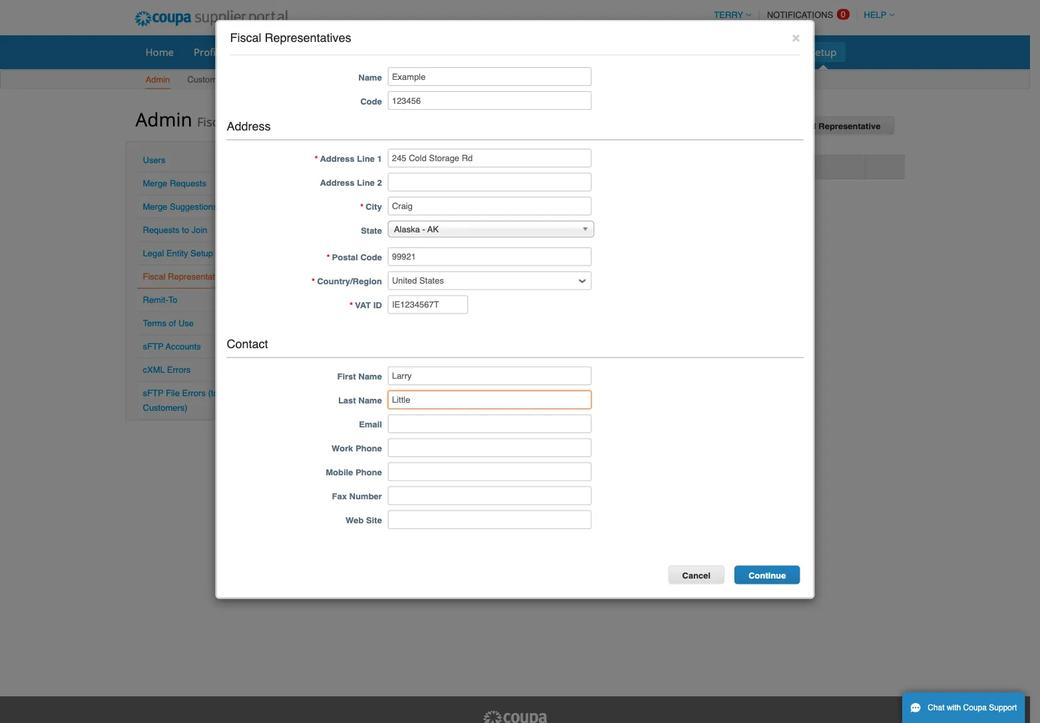 Task type: vqa. For each thing, say whether or not it's contained in the screenshot.
the Address
yes



Task type: describe. For each thing, give the bounding box(es) containing it.
first
[[337, 371, 356, 381]]

invoices
[[449, 45, 487, 59]]

1 horizontal spatial id
[[538, 162, 547, 172]]

merge for merge suggestions
[[143, 202, 167, 212]]

alaska
[[394, 224, 420, 234]]

2 line from the top
[[357, 178, 375, 188]]

mobile
[[326, 467, 353, 477]]

continue
[[749, 570, 786, 580]]

coupa
[[963, 703, 987, 712]]

to
[[168, 295, 177, 305]]

0 vertical spatial requests
[[170, 178, 206, 188]]

continue button
[[735, 566, 800, 584]]

* for * vat id
[[350, 300, 353, 310]]

admin link
[[145, 72, 171, 89]]

to
[[182, 225, 189, 235]]

chat with coupa support
[[928, 703, 1017, 712]]

1 vertical spatial address
[[320, 154, 355, 164]]

vat
[[355, 300, 371, 310]]

add-ons
[[751, 45, 790, 59]]

terms of use link
[[143, 318, 194, 328]]

1 vertical spatial setup
[[227, 75, 250, 85]]

fiscal representatives link
[[143, 272, 230, 282]]

merge suggestions
[[143, 202, 217, 212]]

sftp file errors (to customers) link
[[143, 388, 218, 413]]

work
[[332, 443, 353, 453]]

legal entity setup link
[[143, 248, 213, 258]]

* vat id
[[350, 300, 382, 310]]

merge requests link
[[143, 178, 206, 188]]

sourcing link
[[682, 42, 740, 62]]

Work Phone text field
[[388, 438, 592, 457]]

join
[[191, 225, 207, 235]]

×
[[792, 29, 800, 45]]

home
[[145, 45, 174, 59]]

(to
[[208, 388, 218, 398]]

fiscal up orders
[[230, 31, 261, 45]]

1 line from the top
[[357, 154, 375, 164]]

* country/region
[[312, 276, 382, 286]]

0 vertical spatial country/region
[[360, 162, 425, 172]]

users
[[143, 155, 165, 165]]

requests to join link
[[143, 225, 207, 235]]

sftp accounts
[[143, 342, 201, 352]]

-
[[422, 224, 425, 234]]

site
[[366, 515, 382, 525]]

ons
[[773, 45, 790, 59]]

* for * postal code
[[327, 252, 330, 262]]

2 horizontal spatial setup
[[810, 45, 837, 59]]

address line 2
[[320, 178, 382, 188]]

legal entity setup
[[143, 248, 213, 258]]

catalogs link
[[498, 42, 555, 62]]

fiscal right add
[[792, 121, 816, 131]]

Address Line 2 text field
[[388, 173, 592, 192]]

fax
[[332, 491, 347, 501]]

Last Name text field
[[388, 390, 592, 409]]

Email text field
[[388, 414, 592, 433]]

business performance
[[566, 45, 671, 59]]

0 vertical spatial coupa supplier portal image
[[126, 2, 297, 35]]

representative
[[819, 121, 881, 131]]

2
[[377, 178, 382, 188]]

setup link
[[801, 42, 845, 62]]

phone for work phone
[[356, 443, 382, 453]]

customer
[[187, 75, 225, 85]]

last
[[338, 395, 356, 405]]

of
[[169, 318, 176, 328]]

support
[[989, 703, 1017, 712]]

1 horizontal spatial coupa supplier portal image
[[482, 710, 548, 723]]

remit-to link
[[143, 295, 177, 305]]

use
[[178, 318, 194, 328]]

with
[[947, 703, 961, 712]]

sftp accounts link
[[143, 342, 201, 352]]

web
[[346, 515, 364, 525]]

alaska - ak link
[[388, 221, 594, 237]]

admin for admin
[[145, 75, 170, 85]]

add fiscal representative
[[772, 121, 881, 131]]

add-
[[751, 45, 773, 59]]

service/time sheets
[[296, 45, 390, 59]]

sftp file errors (to customers)
[[143, 388, 218, 413]]

1 vertical spatial requests
[[143, 225, 179, 235]]

0 vertical spatial fiscal representatives
[[230, 31, 351, 45]]

business
[[566, 45, 607, 59]]

invoices link
[[440, 42, 495, 62]]

First Name text field
[[388, 366, 592, 385]]

name for last name
[[358, 395, 382, 405]]

asn link
[[401, 42, 438, 62]]

requests to join
[[143, 225, 207, 235]]

× button
[[792, 29, 800, 45]]

0 horizontal spatial id
[[373, 300, 382, 310]]

name for first name
[[358, 371, 382, 381]]

address for address
[[227, 119, 271, 133]]

entity
[[166, 248, 188, 258]]

fax number
[[332, 491, 382, 501]]

state
[[361, 226, 382, 236]]

service/time
[[296, 45, 356, 59]]

cxml
[[143, 365, 165, 375]]

add
[[772, 121, 789, 131]]

add fiscal representative link
[[758, 116, 895, 135]]

postal
[[332, 252, 358, 262]]



Task type: locate. For each thing, give the bounding box(es) containing it.
alaska - ak
[[394, 224, 439, 234]]

web site
[[346, 515, 382, 525]]

id right tax
[[538, 162, 547, 172]]

1 vertical spatial fiscal representatives
[[143, 272, 230, 282]]

coupa supplier portal image
[[126, 2, 297, 35], [482, 710, 548, 723]]

1 vertical spatial representatives
[[231, 113, 321, 130]]

1 merge from the top
[[143, 178, 167, 188]]

address down the * address line 1
[[320, 178, 355, 188]]

1 vertical spatial id
[[373, 300, 382, 310]]

fiscal down legal
[[143, 272, 165, 282]]

merge down 'users' link
[[143, 178, 167, 188]]

line left 1
[[357, 154, 375, 164]]

service/time sheets link
[[288, 42, 398, 62]]

accounts
[[166, 342, 201, 352]]

asn
[[410, 45, 429, 59]]

0 vertical spatial id
[[538, 162, 547, 172]]

1 vertical spatial phone
[[356, 467, 382, 477]]

home link
[[137, 42, 182, 62]]

setup right × button on the right of the page
[[810, 45, 837, 59]]

2 vertical spatial setup
[[190, 248, 213, 258]]

1 code from the top
[[360, 96, 382, 106]]

phone for mobile phone
[[356, 467, 382, 477]]

1 vertical spatial merge
[[143, 202, 167, 212]]

sftp inside sftp file errors (to customers)
[[143, 388, 163, 398]]

* postal code
[[327, 252, 382, 262]]

chat
[[928, 703, 945, 712]]

2 vertical spatial address
[[320, 178, 355, 188]]

address for address line 2
[[320, 178, 355, 188]]

2 sftp from the top
[[143, 388, 163, 398]]

merge for merge requests
[[143, 178, 167, 188]]

0 vertical spatial code
[[360, 96, 382, 106]]

orders
[[244, 45, 276, 59]]

0 vertical spatial phone
[[356, 443, 382, 453]]

fiscal down customer setup link on the left top
[[197, 113, 228, 130]]

suggestions
[[170, 202, 217, 212]]

representatives inside admin fiscal representatives
[[231, 113, 321, 130]]

* for * city
[[360, 202, 364, 212]]

errors down accounts
[[167, 365, 191, 375]]

customer setup link
[[187, 72, 250, 89]]

remit-
[[143, 295, 168, 305]]

1 sftp from the top
[[143, 342, 163, 352]]

merge requests
[[143, 178, 206, 188]]

0 vertical spatial errors
[[167, 365, 191, 375]]

address down customer setup link on the left top
[[227, 119, 271, 133]]

1 vertical spatial code
[[360, 252, 382, 262]]

mobile phone
[[326, 467, 382, 477]]

fiscal representatives
[[230, 31, 351, 45], [143, 272, 230, 282]]

0 vertical spatial line
[[357, 154, 375, 164]]

fiscal representatives down legal entity setup link
[[143, 272, 230, 282]]

None text field
[[388, 197, 592, 215], [388, 247, 592, 266], [388, 197, 592, 215], [388, 247, 592, 266]]

country/region
[[360, 162, 425, 172], [317, 276, 382, 286]]

customer setup
[[187, 75, 250, 85]]

remit-to
[[143, 295, 177, 305]]

1 vertical spatial line
[[357, 178, 375, 188]]

* for * address line 1
[[315, 154, 318, 164]]

sftp for sftp accounts
[[143, 342, 163, 352]]

sheets
[[359, 45, 390, 59]]

terms of use
[[143, 318, 194, 328]]

requests
[[170, 178, 206, 188], [143, 225, 179, 235]]

add-ons link
[[742, 42, 798, 62]]

cancel
[[682, 570, 711, 580]]

setup right customer
[[227, 75, 250, 85]]

* for * country/region
[[312, 276, 315, 286]]

work phone
[[332, 443, 382, 453]]

name
[[358, 72, 382, 82], [358, 371, 382, 381], [358, 395, 382, 405]]

0 horizontal spatial coupa supplier portal image
[[126, 2, 297, 35]]

admin down admin link
[[136, 106, 192, 132]]

2 code from the top
[[360, 252, 382, 262]]

file
[[166, 388, 180, 398]]

name right first
[[358, 371, 382, 381]]

address up address line 2
[[320, 154, 355, 164]]

chat with coupa support button
[[902, 693, 1025, 723]]

performance
[[610, 45, 671, 59]]

0 vertical spatial merge
[[143, 178, 167, 188]]

0 vertical spatial address
[[227, 119, 271, 133]]

last name
[[338, 395, 382, 405]]

1 vertical spatial country/region
[[317, 276, 382, 286]]

customers)
[[143, 403, 188, 413]]

code
[[360, 96, 382, 106], [360, 252, 382, 262]]

country/region up 2 on the top left of the page
[[360, 162, 425, 172]]

errors left (to
[[182, 388, 206, 398]]

id
[[538, 162, 547, 172], [373, 300, 382, 310]]

1 vertical spatial errors
[[182, 388, 206, 398]]

1 name from the top
[[358, 72, 382, 82]]

tax
[[521, 162, 536, 172]]

Code text field
[[388, 91, 592, 110]]

2 name from the top
[[358, 371, 382, 381]]

0 vertical spatial setup
[[810, 45, 837, 59]]

sftp up customers)
[[143, 388, 163, 398]]

0 vertical spatial name
[[358, 72, 382, 82]]

admin
[[145, 75, 170, 85], [136, 106, 192, 132]]

sftp for sftp file errors (to customers)
[[143, 388, 163, 398]]

catalogs
[[507, 45, 546, 59]]

2 vertical spatial representatives
[[168, 272, 230, 282]]

cxml errors link
[[143, 365, 191, 375]]

1 vertical spatial name
[[358, 371, 382, 381]]

admin down the home "link"
[[145, 75, 170, 85]]

city
[[366, 202, 382, 212]]

admin fiscal representatives
[[136, 106, 321, 132]]

sftp
[[143, 342, 163, 352], [143, 388, 163, 398]]

Mobile Phone text field
[[388, 462, 592, 481]]

errors inside sftp file errors (to customers)
[[182, 388, 206, 398]]

0 vertical spatial admin
[[145, 75, 170, 85]]

business performance link
[[558, 42, 679, 62]]

phone down email on the left bottom
[[356, 443, 382, 453]]

phone
[[356, 443, 382, 453], [356, 467, 382, 477]]

code down sheets
[[360, 96, 382, 106]]

terms
[[143, 318, 166, 328]]

* address line 1
[[315, 154, 382, 164]]

email
[[359, 419, 382, 429]]

setup down join
[[190, 248, 213, 258]]

* city
[[360, 202, 382, 212]]

representatives
[[265, 31, 351, 45], [231, 113, 321, 130], [168, 272, 230, 282]]

0 vertical spatial sftp
[[143, 342, 163, 352]]

merge suggestions link
[[143, 202, 217, 212]]

merge down "merge requests"
[[143, 202, 167, 212]]

fiscal
[[230, 31, 261, 45], [197, 113, 228, 130], [792, 121, 816, 131], [143, 272, 165, 282]]

0 horizontal spatial setup
[[190, 248, 213, 258]]

contact
[[227, 337, 268, 351]]

profile link
[[185, 42, 233, 62]]

sourcing
[[691, 45, 731, 59]]

code right postal
[[360, 252, 382, 262]]

phone up 'number'
[[356, 467, 382, 477]]

ak
[[427, 224, 439, 234]]

line left 2 on the top left of the page
[[357, 178, 375, 188]]

1
[[377, 154, 382, 164]]

fiscal representatives up orders
[[230, 31, 351, 45]]

0 vertical spatial representatives
[[265, 31, 351, 45]]

name down sheets
[[358, 72, 382, 82]]

errors
[[167, 365, 191, 375], [182, 388, 206, 398]]

country/region down postal
[[317, 276, 382, 286]]

1 horizontal spatial setup
[[227, 75, 250, 85]]

cancel button
[[668, 566, 725, 584]]

*
[[315, 154, 318, 164], [360, 202, 364, 212], [327, 252, 330, 262], [312, 276, 315, 286], [350, 300, 353, 310]]

admin for admin fiscal representatives
[[136, 106, 192, 132]]

Web Site text field
[[388, 510, 592, 529]]

2 phone from the top
[[356, 467, 382, 477]]

orders link
[[235, 42, 285, 62]]

1 vertical spatial coupa supplier portal image
[[482, 710, 548, 723]]

2 merge from the top
[[143, 202, 167, 212]]

2 vertical spatial name
[[358, 395, 382, 405]]

1 vertical spatial admin
[[136, 106, 192, 132]]

fiscal inside admin fiscal representatives
[[197, 113, 228, 130]]

requests up suggestions
[[170, 178, 206, 188]]

3 name from the top
[[358, 395, 382, 405]]

Name text field
[[388, 67, 592, 86]]

id right "vat"
[[373, 300, 382, 310]]

1 vertical spatial sftp
[[143, 388, 163, 398]]

requests left "to"
[[143, 225, 179, 235]]

line
[[357, 154, 375, 164], [357, 178, 375, 188]]

name right last
[[358, 395, 382, 405]]

sftp up the cxml
[[143, 342, 163, 352]]

None text field
[[388, 149, 592, 168], [388, 295, 468, 314], [388, 149, 592, 168], [388, 295, 468, 314]]

Fax Number text field
[[388, 486, 592, 505]]

1 phone from the top
[[356, 443, 382, 453]]

profile
[[194, 45, 224, 59]]

legal
[[143, 248, 164, 258]]



